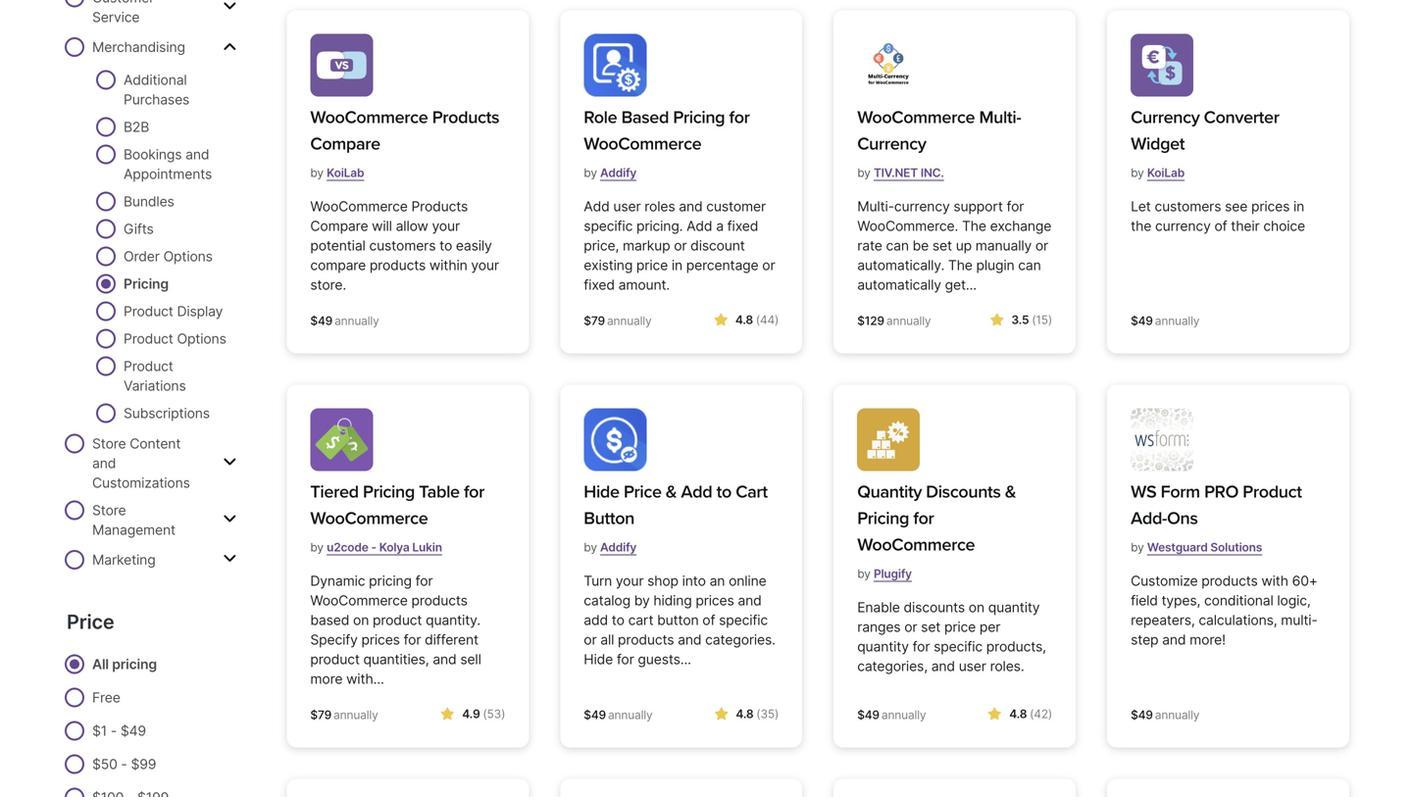 Task type: vqa. For each thing, say whether or not it's contained in the screenshot.


Task type: locate. For each thing, give the bounding box(es) containing it.
roles
[[645, 198, 676, 215]]

44
[[760, 313, 775, 327]]

$49 annually down step
[[1131, 708, 1200, 723]]

for inside 'role based pricing for woocommerce'
[[730, 107, 750, 128]]

0 vertical spatial compare
[[310, 133, 381, 155]]

1 horizontal spatial pricing
[[369, 573, 412, 590]]

pricing
[[673, 107, 725, 128], [124, 276, 169, 292], [363, 482, 415, 503], [858, 508, 910, 529]]

hide inside hide price & add to cart button
[[584, 482, 620, 503]]

or down pricing.
[[674, 237, 687, 254]]

and up appointments
[[186, 146, 209, 163]]

) for woocommerce multi- currency
[[1049, 313, 1053, 327]]

add inside hide price & add to cart button
[[681, 482, 713, 503]]

by up 'let' at the top right of the page
[[1131, 166, 1145, 180]]

product for product display
[[124, 303, 173, 320]]

0 horizontal spatial currency
[[895, 198, 950, 215]]

$49 annually for ws form pro product add-ons
[[1131, 708, 1200, 723]]

products inside dynamic pricing for woocommerce products based on product quantity. specify prices for different product quantities, and sell more with...
[[412, 593, 468, 609]]

1 horizontal spatial koilab
[[1148, 166, 1185, 180]]

addify down role
[[601, 166, 637, 180]]

products down cart
[[618, 632, 674, 649]]

for inside enable discounts on quantity ranges or set price per quantity for specific products, categories, and user roles.
[[913, 639, 931, 655]]

specific
[[584, 218, 633, 234], [719, 612, 768, 629], [934, 639, 983, 655]]

can up 'automatically.'
[[887, 237, 909, 254]]

)
[[775, 313, 779, 327], [1049, 313, 1053, 327], [502, 707, 506, 722], [775, 707, 779, 722], [1049, 707, 1053, 722]]

0 vertical spatial price
[[637, 257, 668, 274]]

0 vertical spatial set
[[933, 237, 953, 254]]

and down button on the bottom of page
[[678, 632, 702, 649]]

1 horizontal spatial by koilab
[[1131, 166, 1185, 180]]

koilab down woocommerce products compare
[[327, 166, 364, 180]]

of inside turn your shop into an online catalog by hiding prices and add to cart button of specific or all products and categories. hide for guests...
[[703, 612, 716, 629]]

multi- inside woocommerce multi- currency
[[980, 107, 1022, 128]]

variations
[[124, 378, 186, 394]]

$49 down the
[[1131, 314, 1154, 328]]

hide down the all
[[584, 651, 613, 668]]

( down products,
[[1030, 707, 1034, 722]]

addify link down role
[[601, 158, 637, 188]]

1 & from the left
[[666, 482, 677, 503]]

store for store management
[[92, 502, 126, 519]]

product options
[[124, 331, 226, 347]]

2 show subcategories image from the top
[[223, 38, 237, 54]]

product
[[124, 303, 173, 320], [124, 331, 173, 347], [124, 358, 173, 375], [1243, 482, 1303, 503]]

store inside store content and customizations
[[92, 436, 126, 452]]

product display
[[124, 303, 223, 320]]

0 vertical spatial addify
[[601, 166, 637, 180]]

& inside hide price & add to cart button
[[666, 482, 677, 503]]

by koilab for woocommerce products compare
[[310, 166, 364, 180]]

0 horizontal spatial &
[[666, 482, 677, 503]]

1 hide from the top
[[584, 482, 620, 503]]

types,
[[1162, 593, 1201, 609]]

$99
[[131, 756, 156, 773]]

and up "customizations"
[[92, 455, 116, 472]]

your down the easily
[[471, 257, 499, 274]]

1 by koilab from the left
[[310, 166, 364, 180]]

pricing inside tiered pricing table for woocommerce
[[363, 482, 415, 503]]

product inside product variations
[[124, 358, 173, 375]]

for inside tiered pricing table for woocommerce
[[464, 482, 485, 503]]

0 horizontal spatial by koilab
[[310, 166, 364, 180]]

1 vertical spatial multi-
[[858, 198, 895, 215]]

price inside add user roles and customer specific pricing. add a fixed price, markup or discount existing price in percentage or fixed amount.
[[637, 257, 668, 274]]

by up potential
[[310, 166, 324, 180]]

within
[[430, 257, 468, 274]]

1 compare from the top
[[310, 133, 381, 155]]

or down exchange at the right
[[1036, 237, 1049, 254]]

for up customer in the right top of the page
[[730, 107, 750, 128]]

2 vertical spatial add
[[681, 482, 713, 503]]

& inside quantity discounts & pricing for woocommerce
[[1006, 482, 1017, 503]]

4.8 ( 44 )
[[736, 313, 779, 327]]

( right 4.9
[[483, 707, 487, 722]]

( down categories.
[[757, 707, 761, 722]]

0 vertical spatial addify link
[[601, 158, 637, 188]]

compare
[[310, 257, 366, 274]]

0 vertical spatial hide
[[584, 482, 620, 503]]

options down display at the left top of page
[[177, 331, 226, 347]]

2 addify link from the top
[[601, 533, 637, 563]]

bundles
[[124, 193, 174, 210]]

0 vertical spatial customers
[[1155, 198, 1222, 215]]

customers down allow
[[369, 237, 436, 254]]

2 horizontal spatial prices
[[1252, 198, 1291, 215]]

0 horizontal spatial fixed
[[584, 277, 615, 293]]

$49 annually for currency converter widget
[[1131, 314, 1200, 328]]

add
[[584, 198, 610, 215], [687, 218, 713, 234], [681, 482, 713, 503]]

$49 right $1
[[121, 723, 146, 740]]

hiding
[[654, 593, 692, 609]]

more!
[[1190, 632, 1226, 649]]

products
[[432, 107, 500, 128], [412, 198, 468, 215]]

1 vertical spatial prices
[[696, 593, 735, 609]]

$49 annually down the
[[1131, 314, 1200, 328]]

) for role based pricing for woocommerce
[[775, 313, 779, 327]]

koilab
[[327, 166, 364, 180], [1148, 166, 1185, 180]]

2 addify from the top
[[601, 541, 637, 555]]

and inside dynamic pricing for woocommerce products based on product quantity. specify prices for different product quantities, and sell more with...
[[433, 651, 457, 668]]

( for quantity discounts & pricing for woocommerce
[[1030, 707, 1034, 722]]

& right discounts
[[1006, 482, 1017, 503]]

1 vertical spatial by addify
[[584, 541, 637, 555]]

0 horizontal spatial koilab link
[[327, 158, 364, 188]]

price
[[624, 482, 662, 503], [67, 610, 114, 634]]

westguard solutions link
[[1148, 533, 1263, 563]]

or
[[674, 237, 687, 254], [1036, 237, 1049, 254], [763, 257, 776, 274], [905, 619, 918, 636], [584, 632, 597, 649]]

your right allow
[[432, 218, 460, 234]]

by up cart
[[635, 593, 650, 609]]

hide
[[584, 482, 620, 503], [584, 651, 613, 668]]

by addify down button
[[584, 541, 637, 555]]

addify down button
[[601, 541, 637, 555]]

1 koilab link from the left
[[327, 158, 364, 188]]

a
[[716, 218, 724, 234]]

products for woocommerce products compare
[[432, 107, 500, 128]]

addify for role based pricing for woocommerce
[[601, 166, 637, 180]]

0 horizontal spatial on
[[353, 612, 369, 629]]

1 horizontal spatial currency
[[1131, 107, 1200, 128]]

2 horizontal spatial to
[[717, 482, 732, 503]]

solutions
[[1211, 541, 1263, 555]]

show subcategories image for store content and customizations
[[223, 455, 237, 470]]

for up 'categories,'
[[913, 639, 931, 655]]

1 addify from the top
[[601, 166, 637, 180]]

0 vertical spatial add
[[584, 198, 610, 215]]

0 vertical spatial options
[[163, 248, 213, 265]]

to inside hide price & add to cart button
[[717, 482, 732, 503]]

1 vertical spatial compare
[[310, 218, 368, 234]]

support
[[954, 198, 1004, 215]]

0 horizontal spatial koilab
[[327, 166, 364, 180]]

0 horizontal spatial prices
[[362, 632, 400, 649]]

products
[[370, 257, 426, 274], [1202, 573, 1259, 590], [412, 593, 468, 609], [618, 632, 674, 649]]

addify
[[601, 166, 637, 180], [601, 541, 637, 555]]

0 horizontal spatial $79 annually
[[310, 708, 378, 723]]

product down product display
[[124, 331, 173, 347]]

1 horizontal spatial on
[[969, 599, 985, 616]]

for down quantity
[[914, 508, 935, 529]]

products for woocommerce products compare will allow your potential customers to easily compare products within your store.
[[412, 198, 468, 215]]

0 horizontal spatial in
[[672, 257, 683, 274]]

based
[[622, 107, 669, 128]]

and down different
[[433, 651, 457, 668]]

1 horizontal spatial price
[[624, 482, 662, 503]]

$79 annually down amount.
[[584, 314, 652, 328]]

with...
[[346, 671, 384, 688]]

2 store from the top
[[92, 502, 126, 519]]

for up quantities, on the left bottom
[[404, 632, 421, 649]]

dynamic pricing for woocommerce products based on product quantity. specify prices for different product quantities, and sell more with...
[[310, 573, 481, 688]]

1 vertical spatial user
[[959, 658, 987, 675]]

specific inside turn your shop into an online catalog by hiding prices and add to cart button of specific or all products and categories. hide for guests...
[[719, 612, 768, 629]]

customize
[[1131, 573, 1199, 590]]

5 show subcategories image from the top
[[223, 551, 237, 567]]

0 vertical spatial user
[[614, 198, 641, 215]]

$79 down more
[[310, 708, 332, 723]]

2 vertical spatial your
[[616, 573, 644, 590]]

1 vertical spatial products
[[412, 198, 468, 215]]

1 horizontal spatial multi-
[[980, 107, 1022, 128]]

product for product variations
[[124, 358, 173, 375]]

1 vertical spatial currency
[[858, 133, 927, 155]]

add left cart
[[681, 482, 713, 503]]

of right button on the bottom of page
[[703, 612, 716, 629]]

your
[[432, 218, 460, 234], [471, 257, 499, 274], [616, 573, 644, 590]]

in down pricing.
[[672, 257, 683, 274]]

1 horizontal spatial koilab link
[[1148, 158, 1185, 188]]

2 horizontal spatial specific
[[934, 639, 983, 655]]

4 show subcategories image from the top
[[223, 512, 237, 527]]

1 vertical spatial price
[[67, 610, 114, 634]]

1 vertical spatial addify link
[[601, 533, 637, 563]]

price inside hide price & add to cart button
[[624, 482, 662, 503]]

on up per at the right bottom of page
[[969, 599, 985, 616]]

1 horizontal spatial quantity
[[989, 599, 1040, 616]]

prices up quantities, on the left bottom
[[362, 632, 400, 649]]

0 vertical spatial can
[[887, 237, 909, 254]]

appointments
[[124, 166, 212, 182]]

by
[[310, 166, 324, 180], [584, 166, 597, 180], [858, 166, 871, 180], [1131, 166, 1145, 180], [310, 541, 324, 555], [584, 541, 597, 555], [1131, 541, 1145, 555], [858, 567, 871, 581], [635, 593, 650, 609]]

specific up price,
[[584, 218, 633, 234]]

$49 down 'categories,'
[[858, 708, 880, 723]]

4.8 ( 42 )
[[1010, 707, 1053, 722]]

customizations
[[92, 475, 190, 492]]

0 vertical spatial -
[[371, 541, 377, 555]]

by for currency converter widget
[[1131, 166, 1145, 180]]

2 koilab link from the left
[[1148, 158, 1185, 188]]

0 vertical spatial price
[[624, 482, 662, 503]]

$49 down the all
[[584, 708, 606, 723]]

0 vertical spatial products
[[432, 107, 500, 128]]

hide up button
[[584, 482, 620, 503]]

user inside enable discounts on quantity ranges or set price per quantity for specific products, categories, and user roles.
[[959, 658, 987, 675]]

addify link for hide price & add to cart button
[[601, 533, 637, 563]]

0 horizontal spatial price
[[637, 257, 668, 274]]

to inside turn your shop into an online catalog by hiding prices and add to cart button of specific or all products and categories. hide for guests...
[[612, 612, 625, 629]]

1 horizontal spatial specific
[[719, 612, 768, 629]]

4.8 left 35
[[736, 707, 754, 722]]

1 horizontal spatial fixed
[[728, 218, 759, 234]]

by for ws form pro product add-ons
[[1131, 541, 1145, 555]]

currency up 'widget'
[[1131, 107, 1200, 128]]

pricing down order
[[124, 276, 169, 292]]

1 horizontal spatial your
[[471, 257, 499, 274]]

by left tiv.net
[[858, 166, 871, 180]]

woocommerce multi- currency
[[858, 107, 1022, 155]]

fixed down 'existing'
[[584, 277, 615, 293]]

set down the discounts
[[922, 619, 941, 636]]

( for role based pricing for woocommerce
[[756, 313, 760, 327]]

ons
[[1168, 508, 1199, 529]]

the down support
[[962, 218, 987, 234]]

by up 'turn'
[[584, 541, 597, 555]]

4.8 left 44
[[736, 313, 754, 327]]

tiered pricing table for woocommerce link
[[310, 479, 506, 532]]

$49 annually for woocommerce products compare
[[310, 314, 379, 328]]

price up button
[[624, 482, 662, 503]]

0 horizontal spatial specific
[[584, 218, 633, 234]]

and inside customize products with 60+ field types, conditional logic, repeaters, calculations, multi- step and more!
[[1163, 632, 1187, 649]]

prices up choice
[[1252, 198, 1291, 215]]

2 vertical spatial -
[[121, 756, 127, 773]]

2 vertical spatial prices
[[362, 632, 400, 649]]

amount.
[[619, 277, 670, 293]]

roles.
[[991, 658, 1025, 675]]

2 hide from the top
[[584, 651, 613, 668]]

quantity up per at the right bottom of page
[[989, 599, 1040, 616]]

$50 - $99
[[92, 756, 156, 773]]

1 vertical spatial fixed
[[584, 277, 615, 293]]

0 vertical spatial prices
[[1252, 198, 1291, 215]]

woocommerce.
[[858, 218, 959, 234]]

by for role based pricing for woocommerce
[[584, 166, 597, 180]]

by for woocommerce multi- currency
[[858, 166, 871, 180]]

koilab for compare
[[327, 166, 364, 180]]

the up get...
[[949, 257, 973, 274]]

1 vertical spatial hide
[[584, 651, 613, 668]]

user inside add user roles and customer specific pricing. add a fixed price, markup or discount existing price in percentage or fixed amount.
[[614, 198, 641, 215]]

4.8
[[736, 313, 754, 327], [736, 707, 754, 722], [1010, 707, 1028, 722]]

quantity.
[[426, 612, 481, 629]]

and
[[186, 146, 209, 163], [679, 198, 703, 215], [92, 455, 116, 472], [738, 593, 762, 609], [678, 632, 702, 649], [1163, 632, 1187, 649], [433, 651, 457, 668], [932, 658, 956, 675]]

products inside woocommerce products compare will allow your potential customers to easily compare products within your store.
[[412, 198, 468, 215]]

by down role
[[584, 166, 597, 180]]

$79 annually for role based pricing for woocommerce
[[584, 314, 652, 328]]

pricing
[[369, 573, 412, 590], [112, 656, 157, 673]]

0 vertical spatial currency
[[1131, 107, 1200, 128]]

compare inside woocommerce products compare will allow your potential customers to easily compare products within your store.
[[310, 218, 368, 234]]

customer
[[707, 198, 766, 215]]

$49 annually down guests...
[[584, 708, 653, 723]]

1 horizontal spatial of
[[1215, 218, 1228, 234]]

specific up categories.
[[719, 612, 768, 629]]

up
[[956, 237, 972, 254]]

pricing inside 'role based pricing for woocommerce'
[[673, 107, 725, 128]]

prices inside dynamic pricing for woocommerce products based on product quantity. specify prices for different product quantities, and sell more with...
[[362, 632, 400, 649]]

1 show subcategories image from the top
[[223, 0, 237, 14]]

button
[[658, 612, 699, 629]]

koilab link down 'widget'
[[1148, 158, 1185, 188]]

1 vertical spatial addify
[[601, 541, 637, 555]]

for right table on the left of the page
[[464, 482, 485, 503]]

sell
[[460, 651, 481, 668]]

1 addify link from the top
[[601, 158, 637, 188]]

woocommerce inside 'role based pricing for woocommerce'
[[584, 133, 702, 155]]

1 store from the top
[[92, 436, 126, 452]]

set left the up
[[933, 237, 953, 254]]

) for tiered pricing table for woocommerce
[[502, 707, 506, 722]]

by left u2code
[[310, 541, 324, 555]]

1 horizontal spatial -
[[121, 756, 127, 773]]

1 koilab from the left
[[327, 166, 364, 180]]

1 vertical spatial in
[[672, 257, 683, 274]]

0 vertical spatial product
[[373, 612, 422, 629]]

0 vertical spatial store
[[92, 436, 126, 452]]

1 vertical spatial $79 annually
[[310, 708, 378, 723]]

1 horizontal spatial product
[[373, 612, 422, 629]]

pricing right all
[[112, 656, 157, 673]]

for
[[730, 107, 750, 128], [1007, 198, 1025, 215], [464, 482, 485, 503], [914, 508, 935, 529], [416, 573, 433, 590], [404, 632, 421, 649], [913, 639, 931, 655], [617, 651, 634, 668]]

0 horizontal spatial to
[[440, 237, 452, 254]]

discounts
[[927, 482, 1001, 503]]

1 vertical spatial pricing
[[112, 656, 157, 673]]

to up within
[[440, 237, 452, 254]]

koilab link down woocommerce products compare
[[327, 158, 364, 188]]

2 compare from the top
[[310, 218, 368, 234]]

1 horizontal spatial user
[[959, 658, 987, 675]]

- right $50 on the left bottom
[[121, 756, 127, 773]]

4.8 for woocommerce
[[1010, 707, 1028, 722]]

by for hide price & add to cart button
[[584, 541, 597, 555]]

and right 'categories,'
[[932, 658, 956, 675]]

1 vertical spatial options
[[177, 331, 226, 347]]

products down allow
[[370, 257, 426, 274]]

by addify down role
[[584, 166, 637, 180]]

pricing down quantity
[[858, 508, 910, 529]]

0 vertical spatial currency
[[895, 198, 950, 215]]

3 show subcategories image from the top
[[223, 455, 237, 470]]

53
[[487, 707, 502, 722]]

user left roles
[[614, 198, 641, 215]]

1 horizontal spatial currency
[[1156, 218, 1211, 234]]

) for quantity discounts & pricing for woocommerce
[[1049, 707, 1053, 722]]

2 vertical spatial specific
[[934, 639, 983, 655]]

pricing inside dynamic pricing for woocommerce products based on product quantity. specify prices for different product quantities, and sell more with...
[[369, 573, 412, 590]]

compare inside woocommerce products compare
[[310, 133, 381, 155]]

product up quantities, on the left bottom
[[373, 612, 422, 629]]

see
[[1226, 198, 1248, 215]]

1 horizontal spatial can
[[1019, 257, 1042, 274]]

product for product options
[[124, 331, 173, 347]]

& for price
[[666, 482, 677, 503]]

price inside enable discounts on quantity ranges or set price per quantity for specific products, categories, and user roles.
[[945, 619, 976, 636]]

store up management
[[92, 502, 126, 519]]

or left the all
[[584, 632, 597, 649]]

by addify
[[584, 166, 637, 180], [584, 541, 637, 555]]

0 vertical spatial pricing
[[369, 573, 412, 590]]

store inside store management
[[92, 502, 126, 519]]

product variations
[[124, 358, 186, 394]]

service
[[92, 9, 140, 25]]

discount
[[691, 237, 745, 254]]

and right roles
[[679, 198, 703, 215]]

0 horizontal spatial $79
[[310, 708, 332, 723]]

$49
[[310, 314, 333, 328], [1131, 314, 1154, 328], [584, 708, 606, 723], [858, 708, 880, 723], [1131, 708, 1154, 723], [121, 723, 146, 740]]

1 by addify from the top
[[584, 166, 637, 180]]

currency
[[1131, 107, 1200, 128], [858, 133, 927, 155]]

show subcategories image
[[223, 0, 237, 14], [223, 38, 237, 54], [223, 455, 237, 470], [223, 512, 237, 527], [223, 551, 237, 567]]

percentage
[[687, 257, 759, 274]]

1 vertical spatial to
[[717, 482, 732, 503]]

customize products with 60+ field types, conditional logic, repeaters, calculations, multi- step and more!
[[1131, 573, 1319, 649]]

0 vertical spatial $79
[[584, 314, 605, 328]]

1 vertical spatial product
[[310, 651, 360, 668]]

2 koilab from the left
[[1148, 166, 1185, 180]]

$79 annually
[[584, 314, 652, 328], [310, 708, 378, 723]]

customers right 'let' at the top right of the page
[[1155, 198, 1222, 215]]

$79
[[584, 314, 605, 328], [310, 708, 332, 723]]

show subcategories image for customer service
[[223, 0, 237, 14]]

products inside woocommerce products compare
[[432, 107, 500, 128]]

quantity down ranges
[[858, 639, 909, 655]]

$79 annually down more
[[310, 708, 378, 723]]

- left 'kolya'
[[371, 541, 377, 555]]

product down specify
[[310, 651, 360, 668]]

role based pricing for woocommerce
[[584, 107, 750, 155]]

for left guests...
[[617, 651, 634, 668]]

1 vertical spatial store
[[92, 502, 126, 519]]

1 horizontal spatial in
[[1294, 198, 1305, 215]]

the
[[962, 218, 987, 234], [949, 257, 973, 274]]

2 by addify from the top
[[584, 541, 637, 555]]

on right 'based'
[[353, 612, 369, 629]]

1 horizontal spatial customers
[[1155, 198, 1222, 215]]

0 horizontal spatial of
[[703, 612, 716, 629]]

koilab down 'widget'
[[1148, 166, 1185, 180]]

( for hide price & add to cart button
[[757, 707, 761, 722]]

woocommerce products compare will allow your potential customers to easily compare products within your store.
[[310, 198, 499, 293]]

- right $1
[[111, 723, 117, 740]]

1 vertical spatial price
[[945, 619, 976, 636]]

and inside store content and customizations
[[92, 455, 116, 472]]

role based pricing for woocommerce link
[[584, 104, 779, 157]]

2 horizontal spatial your
[[616, 573, 644, 590]]

0 horizontal spatial your
[[432, 218, 460, 234]]

fixed
[[728, 218, 759, 234], [584, 277, 615, 293]]

product inside ws form pro product add-ons
[[1243, 482, 1303, 503]]

exchange
[[991, 218, 1052, 234]]

1 horizontal spatial to
[[612, 612, 625, 629]]

0 vertical spatial to
[[440, 237, 452, 254]]

markup
[[623, 237, 671, 254]]

product up product options
[[124, 303, 173, 320]]

$49 annually down store.
[[310, 314, 379, 328]]

1 vertical spatial set
[[922, 619, 941, 636]]

2 & from the left
[[1006, 482, 1017, 503]]

guests...
[[638, 651, 692, 668]]

store left "content"
[[92, 436, 126, 452]]

currency converter widget
[[1131, 107, 1280, 155]]

0 horizontal spatial pricing
[[112, 656, 157, 673]]

easily
[[456, 237, 492, 254]]

0 horizontal spatial can
[[887, 237, 909, 254]]

prices down an
[[696, 593, 735, 609]]

2 by koilab from the left
[[1131, 166, 1185, 180]]

all
[[92, 656, 109, 673]]

multi-
[[980, 107, 1022, 128], [858, 198, 895, 215]]

multi- inside "multi-currency support for woocommerce. the exchange rate can be set up manually or automatically. the plugin can automatically get..."
[[858, 198, 895, 215]]

product
[[373, 612, 422, 629], [310, 651, 360, 668]]

multi- up support
[[980, 107, 1022, 128]]

1 vertical spatial -
[[111, 723, 117, 740]]

your up catalog
[[616, 573, 644, 590]]

set inside enable discounts on quantity ranges or set price per quantity for specific products, categories, and user roles.
[[922, 619, 941, 636]]

products up 'conditional'
[[1202, 573, 1259, 590]]

can
[[887, 237, 909, 254], [1019, 257, 1042, 274]]

pricing right based
[[673, 107, 725, 128]]

your inside turn your shop into an online catalog by hiding prices and add to cart button of specific or all products and categories. hide for guests...
[[616, 573, 644, 590]]

set inside "multi-currency support for woocommerce. the exchange rate can be set up manually or automatically. the plugin can automatically get..."
[[933, 237, 953, 254]]

in up choice
[[1294, 198, 1305, 215]]

pricing for dynamic
[[369, 573, 412, 590]]

by down 'add-'
[[1131, 541, 1145, 555]]

by koilab down 'widget'
[[1131, 166, 1185, 180]]

to
[[440, 237, 452, 254], [717, 482, 732, 503], [612, 612, 625, 629]]



Task type: describe. For each thing, give the bounding box(es) containing it.
currency inside woocommerce multi- currency
[[858, 133, 927, 155]]

by for tiered pricing table for woocommerce
[[310, 541, 324, 555]]

plugify link
[[874, 559, 912, 589]]

products,
[[987, 639, 1047, 655]]

$1
[[92, 723, 107, 740]]

woocommerce inside woocommerce products compare
[[310, 107, 428, 128]]

turn
[[584, 573, 612, 590]]

merchandising
[[92, 39, 185, 55]]

or inside "multi-currency support for woocommerce. the exchange rate can be set up manually or automatically. the plugin can automatically get..."
[[1036, 237, 1049, 254]]

tiered
[[310, 482, 359, 503]]

woocommerce inside woocommerce products compare will allow your potential customers to easily compare products within your store.
[[310, 198, 408, 215]]

logic,
[[1278, 593, 1311, 609]]

0 horizontal spatial price
[[67, 610, 114, 634]]

1 vertical spatial can
[[1019, 257, 1042, 274]]

dynamic
[[310, 573, 365, 590]]

products inside customize products with 60+ field types, conditional logic, repeaters, calculations, multi- step and more!
[[1202, 573, 1259, 590]]

options for product options
[[177, 331, 226, 347]]

4.9
[[462, 707, 480, 722]]

products inside turn your shop into an online catalog by hiding prices and add to cart button of specific or all products and categories. hide for guests...
[[618, 632, 674, 649]]

store content and customizations
[[92, 436, 190, 492]]

existing
[[584, 257, 633, 274]]

calculations,
[[1199, 612, 1278, 629]]

per
[[980, 619, 1001, 636]]

will
[[372, 218, 392, 234]]

automatically.
[[858, 257, 945, 274]]

let customers see prices in the currency of their choice
[[1131, 198, 1306, 234]]

pricing inside quantity discounts & pricing for woocommerce
[[858, 508, 910, 529]]

display
[[177, 303, 223, 320]]

ws form pro product add-ons link
[[1131, 479, 1327, 532]]

cart
[[736, 482, 768, 503]]

plugify
[[874, 567, 912, 581]]

on inside dynamic pricing for woocommerce products based on product quantity. specify prices for different product quantities, and sell more with...
[[353, 612, 369, 629]]

button
[[584, 508, 635, 529]]

customer
[[92, 0, 154, 6]]

woocommerce inside dynamic pricing for woocommerce products based on product quantity. specify prices for different product quantities, and sell more with...
[[310, 593, 408, 609]]

by koilab for currency converter widget
[[1131, 166, 1185, 180]]

0 vertical spatial fixed
[[728, 218, 759, 234]]

customers inside woocommerce products compare will allow your potential customers to easily compare products within your store.
[[369, 237, 436, 254]]

prices inside "let customers see prices in the currency of their choice"
[[1252, 198, 1291, 215]]

free
[[92, 690, 120, 706]]

$49 down step
[[1131, 708, 1154, 723]]

show subcategories image for marketing
[[223, 551, 237, 567]]

3.5 ( 15 )
[[1012, 313, 1053, 327]]

subscriptions
[[124, 405, 210, 422]]

hide price & add to cart button link
[[584, 479, 779, 532]]

( for woocommerce multi- currency
[[1032, 313, 1037, 327]]

management
[[92, 522, 176, 539]]

options for order options
[[163, 248, 213, 265]]

compare for woocommerce products compare
[[310, 133, 381, 155]]

hide price & add to cart button
[[584, 482, 768, 529]]

by plugify
[[858, 567, 912, 581]]

converter
[[1205, 107, 1280, 128]]

woocommerce inside quantity discounts & pricing for woocommerce
[[858, 535, 976, 556]]

15
[[1037, 313, 1049, 327]]

additional
[[124, 72, 187, 88]]

addify for hide price & add to cart button
[[601, 541, 637, 555]]

woocommerce inside woocommerce multi- currency
[[858, 107, 976, 128]]

1 vertical spatial add
[[687, 218, 713, 234]]

quantity discounts & pricing for woocommerce link
[[858, 479, 1053, 559]]

for inside "multi-currency support for woocommerce. the exchange rate can be set up manually or automatically. the plugin can automatically get..."
[[1007, 198, 1025, 215]]

to inside woocommerce products compare will allow your potential customers to easily compare products within your store.
[[440, 237, 452, 254]]

$129 annually
[[858, 314, 932, 328]]

or inside turn your shop into an online catalog by hiding prices and add to cart button of specific or all products and categories. hide for guests...
[[584, 632, 597, 649]]

products inside woocommerce products compare will allow your potential customers to easily compare products within your store.
[[370, 257, 426, 274]]

lukin
[[412, 541, 442, 555]]

show subcategories image for merchandising
[[223, 38, 237, 54]]

- for $49
[[111, 723, 117, 740]]

0 horizontal spatial product
[[310, 651, 360, 668]]

by westguard solutions
[[1131, 541, 1263, 555]]

customer service
[[92, 0, 154, 25]]

( for tiered pricing table for woocommerce
[[483, 707, 487, 722]]

35
[[761, 707, 775, 722]]

0 vertical spatial quantity
[[989, 599, 1040, 616]]

an
[[710, 573, 725, 590]]

currency inside "let customers see prices in the currency of their choice"
[[1156, 218, 1211, 234]]

$79 for role based pricing for woocommerce
[[584, 314, 605, 328]]

store for store content and customizations
[[92, 436, 126, 452]]

woocommerce products compare link
[[310, 104, 506, 157]]

woocommerce multi- currency link
[[858, 104, 1053, 157]]

turn your shop into an online catalog by hiding prices and add to cart button of specific or all products and categories. hide for guests...
[[584, 573, 776, 668]]

quantities,
[[364, 651, 429, 668]]

by for quantity discounts & pricing for woocommerce
[[858, 567, 871, 581]]

based
[[310, 612, 350, 629]]

multi-currency support for woocommerce. the exchange rate can be set up manually or automatically. the plugin can automatically get...
[[858, 198, 1052, 293]]

specific inside add user roles and customer specific pricing. add a fixed price, markup or discount existing price in percentage or fixed amount.
[[584, 218, 633, 234]]

in inside add user roles and customer specific pricing. add a fixed price, markup or discount existing price in percentage or fixed amount.
[[672, 257, 683, 274]]

choice
[[1264, 218, 1306, 234]]

or right 'percentage'
[[763, 257, 776, 274]]

$49 down store.
[[310, 314, 333, 328]]

u2code
[[327, 541, 369, 555]]

specific inside enable discounts on quantity ranges or set price per quantity for specific products, categories, and user roles.
[[934, 639, 983, 655]]

and inside enable discounts on quantity ranges or set price per quantity for specific products, categories, and user roles.
[[932, 658, 956, 675]]

4.8 for cart
[[736, 707, 754, 722]]

add user roles and customer specific pricing. add a fixed price, markup or discount existing price in percentage or fixed amount.
[[584, 198, 776, 293]]

koilab link for compare
[[327, 158, 364, 188]]

and inside add user roles and customer specific pricing. add a fixed price, markup or discount existing price in percentage or fixed amount.
[[679, 198, 703, 215]]

store.
[[310, 277, 346, 293]]

$49 annually down 'categories,'
[[858, 708, 927, 723]]

for inside turn your shop into an online catalog by hiding prices and add to cart button of specific or all products and categories. hide for guests...
[[617, 651, 634, 668]]

1 vertical spatial your
[[471, 257, 499, 274]]

cart
[[629, 612, 654, 629]]

tiered pricing table for woocommerce
[[310, 482, 485, 529]]

& for discounts
[[1006, 482, 1017, 503]]

additional purchases
[[124, 72, 190, 108]]

woocommerce products compare
[[310, 107, 500, 155]]

b2b
[[124, 119, 149, 135]]

1 vertical spatial quantity
[[858, 639, 909, 655]]

manually
[[976, 237, 1032, 254]]

compare for woocommerce products compare will allow your potential customers to easily compare products within your store.
[[310, 218, 368, 234]]

more
[[310, 671, 343, 688]]

currency inside the 'currency converter widget'
[[1131, 107, 1200, 128]]

) for hide price & add to cart button
[[775, 707, 779, 722]]

enable
[[858, 599, 901, 616]]

into
[[683, 573, 706, 590]]

of inside "let customers see prices in the currency of their choice"
[[1215, 218, 1228, 234]]

in inside "let customers see prices in the currency of their choice"
[[1294, 198, 1305, 215]]

currency converter widget link
[[1131, 104, 1327, 157]]

on inside enable discounts on quantity ranges or set price per quantity for specific products, categories, and user roles.
[[969, 599, 985, 616]]

pro
[[1205, 482, 1239, 503]]

add
[[584, 612, 608, 629]]

for down lukin
[[416, 573, 433, 590]]

allow
[[396, 218, 428, 234]]

by inside turn your shop into an online catalog by hiding prices and add to cart button of specific or all products and categories. hide for guests...
[[635, 593, 650, 609]]

ws form pro product add-ons
[[1131, 482, 1303, 529]]

0 vertical spatial your
[[432, 218, 460, 234]]

purchases
[[124, 91, 190, 108]]

kolya
[[379, 541, 410, 555]]

westguard
[[1148, 541, 1208, 555]]

hide inside turn your shop into an online catalog by hiding prices and add to cart button of specific or all products and categories. hide for guests...
[[584, 651, 613, 668]]

0 vertical spatial the
[[962, 218, 987, 234]]

addify link for role based pricing for woocommerce
[[601, 158, 637, 188]]

by addify for role based pricing for woocommerce
[[584, 166, 637, 180]]

tiv.net inc. link
[[874, 158, 945, 188]]

pricing for all
[[112, 656, 157, 673]]

order
[[124, 248, 160, 265]]

1 vertical spatial the
[[949, 257, 973, 274]]

and down online
[[738, 593, 762, 609]]

store management
[[92, 502, 176, 539]]

woocommerce inside tiered pricing table for woocommerce
[[310, 508, 428, 529]]

by addify for hide price & add to cart button
[[584, 541, 637, 555]]

widget
[[1131, 133, 1185, 155]]

$79 annually for tiered pricing table for woocommerce
[[310, 708, 378, 723]]

koilab for widget
[[1148, 166, 1185, 180]]

and inside bookings and appointments
[[186, 146, 209, 163]]

enable discounts on quantity ranges or set price per quantity for specific products, categories, and user roles.
[[858, 599, 1047, 675]]

2 horizontal spatial -
[[371, 541, 377, 555]]

42
[[1034, 707, 1049, 722]]

60+
[[1293, 573, 1319, 590]]

- for $99
[[121, 756, 127, 773]]

for inside quantity discounts & pricing for woocommerce
[[914, 508, 935, 529]]

prices inside turn your shop into an online catalog by hiding prices and add to cart button of specific or all products and categories. hide for guests...
[[696, 593, 735, 609]]

koilab link for widget
[[1148, 158, 1185, 188]]

or inside enable discounts on quantity ranges or set price per quantity for specific products, categories, and user roles.
[[905, 619, 918, 636]]

currency inside "multi-currency support for woocommerce. the exchange rate can be set up manually or automatically. the plugin can automatically get..."
[[895, 198, 950, 215]]

$79 for tiered pricing table for woocommerce
[[310, 708, 332, 723]]

conditional
[[1205, 593, 1274, 609]]

step
[[1131, 632, 1159, 649]]

show subcategories image for store management
[[223, 512, 237, 527]]

by for woocommerce products compare
[[310, 166, 324, 180]]

customers inside "let customers see prices in the currency of their choice"
[[1155, 198, 1222, 215]]

form
[[1161, 482, 1201, 503]]

by u2code - kolya lukin
[[310, 541, 442, 555]]

content
[[130, 436, 181, 452]]

inc.
[[921, 166, 945, 180]]



